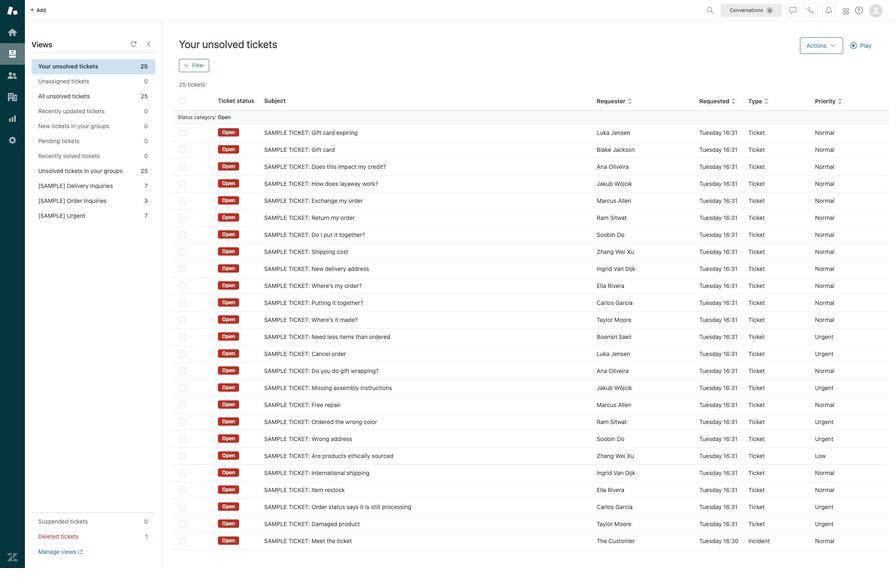Task type: describe. For each thing, give the bounding box(es) containing it.
9 row from the top
[[173, 261, 890, 278]]

17 row from the top
[[173, 397, 890, 414]]

main element
[[0, 0, 25, 569]]

8 row from the top
[[173, 244, 890, 261]]

views image
[[7, 49, 18, 59]]

refresh views pane image
[[130, 41, 137, 47]]

zendesk image
[[7, 553, 18, 563]]

12 row from the top
[[173, 312, 890, 329]]

get started image
[[7, 27, 18, 38]]

25 row from the top
[[173, 533, 890, 550]]

16 row from the top
[[173, 380, 890, 397]]

11 row from the top
[[173, 295, 890, 312]]

reporting image
[[7, 113, 18, 124]]

21 row from the top
[[173, 465, 890, 482]]

4 row from the top
[[173, 176, 890, 193]]

2 row from the top
[[173, 141, 890, 159]]

zendesk support image
[[7, 5, 18, 16]]

7 row from the top
[[173, 227, 890, 244]]

23 row from the top
[[173, 499, 890, 516]]

19 row from the top
[[173, 431, 890, 448]]

customers image
[[7, 70, 18, 81]]



Task type: vqa. For each thing, say whether or not it's contained in the screenshot.
Search customers field
no



Task type: locate. For each thing, give the bounding box(es) containing it.
3 row from the top
[[173, 159, 890, 176]]

18 row from the top
[[173, 414, 890, 431]]

14 row from the top
[[173, 346, 890, 363]]

5 row from the top
[[173, 193, 890, 210]]

6 row from the top
[[173, 210, 890, 227]]

admin image
[[7, 135, 18, 146]]

button displays agent's chat status as invisible. image
[[790, 7, 797, 14]]

24 row from the top
[[173, 516, 890, 533]]

organizations image
[[7, 92, 18, 103]]

opens in a new tab image
[[76, 550, 83, 555]]

22 row from the top
[[173, 482, 890, 499]]

1 row from the top
[[173, 124, 890, 141]]

15 row from the top
[[173, 363, 890, 380]]

20 row from the top
[[173, 448, 890, 465]]

hide panel views image
[[145, 41, 152, 47]]

get help image
[[856, 7, 864, 14]]

notifications image
[[826, 7, 833, 14]]

13 row from the top
[[173, 329, 890, 346]]

row
[[173, 124, 890, 141], [173, 141, 890, 159], [173, 159, 890, 176], [173, 176, 890, 193], [173, 193, 890, 210], [173, 210, 890, 227], [173, 227, 890, 244], [173, 244, 890, 261], [173, 261, 890, 278], [173, 278, 890, 295], [173, 295, 890, 312], [173, 312, 890, 329], [173, 329, 890, 346], [173, 346, 890, 363], [173, 363, 890, 380], [173, 380, 890, 397], [173, 397, 890, 414], [173, 414, 890, 431], [173, 431, 890, 448], [173, 448, 890, 465], [173, 465, 890, 482], [173, 482, 890, 499], [173, 499, 890, 516], [173, 516, 890, 533], [173, 533, 890, 550]]

zendesk products image
[[844, 8, 849, 14]]

10 row from the top
[[173, 278, 890, 295]]



